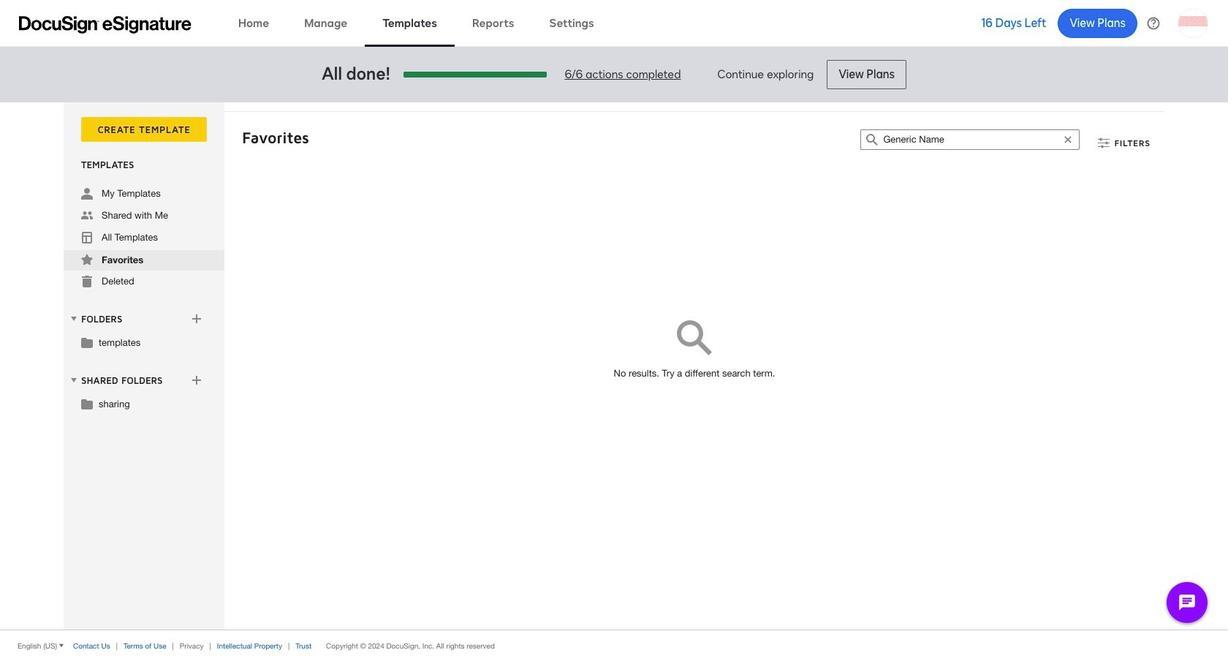 Task type: locate. For each thing, give the bounding box(es) containing it.
view shared folders image
[[68, 374, 80, 386]]

more info region
[[0, 630, 1229, 661]]

templates image
[[81, 232, 93, 244]]

docusign esignature image
[[19, 16, 192, 33]]

secondary navigation region
[[64, 102, 1169, 630]]

view folders image
[[68, 313, 80, 325]]

shared image
[[81, 210, 93, 222]]



Task type: describe. For each thing, give the bounding box(es) containing it.
folder image
[[81, 398, 93, 410]]

user image
[[81, 188, 93, 200]]

trash image
[[81, 276, 93, 287]]

star filled image
[[81, 254, 93, 266]]

your uploaded profile image image
[[1179, 8, 1209, 38]]

folder image
[[81, 337, 93, 348]]

Search Favorites text field
[[884, 130, 1058, 149]]



Task type: vqa. For each thing, say whether or not it's contained in the screenshot.
"templates" "Icon"
yes



